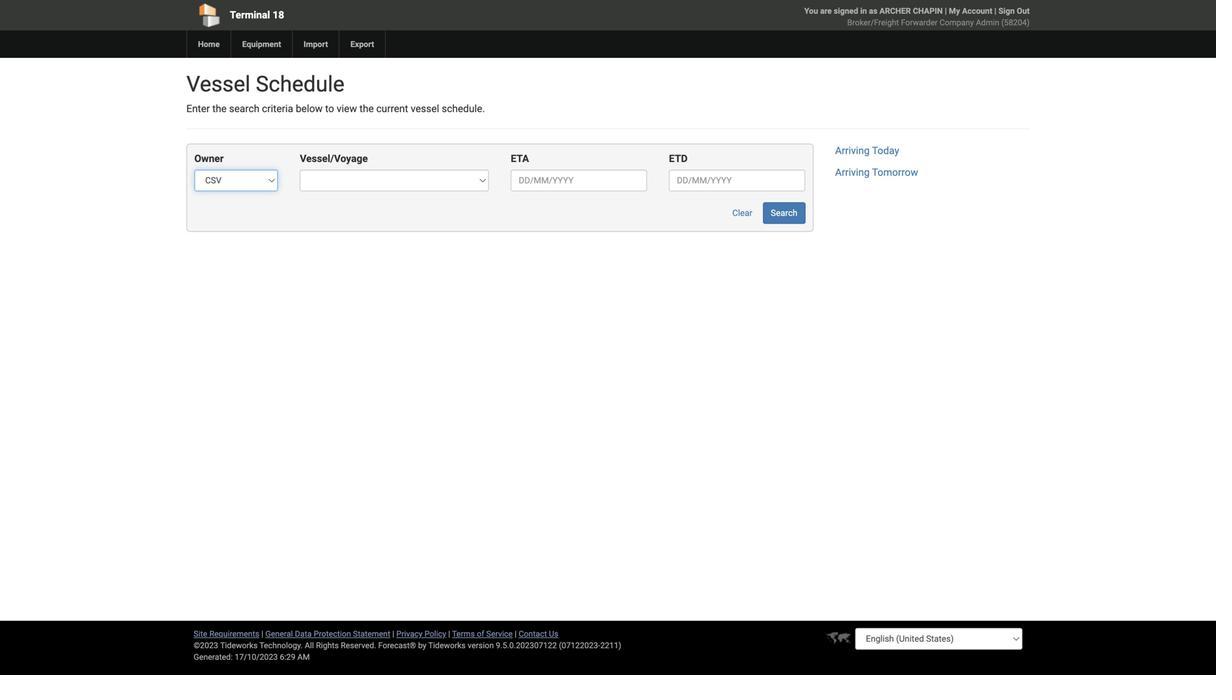 Task type: vqa. For each thing, say whether or not it's contained in the screenshot.
Terms of Service link
yes



Task type: describe. For each thing, give the bounding box(es) containing it.
terminal 18 link
[[186, 0, 525, 30]]

signed
[[834, 6, 859, 16]]

privacy policy link
[[396, 630, 446, 639]]

in
[[861, 6, 867, 16]]

| left my
[[945, 6, 947, 16]]

contact us link
[[519, 630, 559, 639]]

below
[[296, 103, 323, 115]]

chapin
[[913, 6, 943, 16]]

clear button
[[725, 202, 761, 224]]

my account link
[[949, 6, 993, 16]]

site requirements | general data protection statement | privacy policy | terms of service | contact us ©2023 tideworks technology. all rights reserved. forecast® by tideworks version 9.5.0.202307122 (07122023-2211) generated: 17/10/2023 6:29 am
[[194, 630, 622, 662]]

export
[[351, 39, 374, 49]]

17/10/2023
[[235, 653, 278, 662]]

arriving today
[[835, 145, 900, 157]]

| up tideworks
[[448, 630, 450, 639]]

schedule.
[[442, 103, 485, 115]]

search
[[229, 103, 260, 115]]

| up the forecast®
[[392, 630, 394, 639]]

privacy
[[396, 630, 423, 639]]

clear
[[733, 208, 753, 218]]

| left general in the left bottom of the page
[[261, 630, 263, 639]]

equipment
[[242, 39, 281, 49]]

(58204)
[[1002, 18, 1030, 27]]

2211)
[[601, 641, 622, 651]]

version
[[468, 641, 494, 651]]

company
[[940, 18, 974, 27]]

vessel/voyage
[[300, 153, 368, 165]]

9.5.0.202307122
[[496, 641, 557, 651]]

service
[[486, 630, 513, 639]]

export link
[[339, 30, 385, 58]]

arriving for arriving today
[[835, 145, 870, 157]]

as
[[869, 6, 878, 16]]

etd
[[669, 153, 688, 165]]

statement
[[353, 630, 390, 639]]

policy
[[425, 630, 446, 639]]

import
[[304, 39, 328, 49]]

are
[[820, 6, 832, 16]]

search button
[[763, 202, 806, 224]]

my
[[949, 6, 960, 16]]

rights
[[316, 641, 339, 651]]

ETA text field
[[511, 170, 647, 191]]

arriving for arriving tomorrow
[[835, 166, 870, 178]]

reserved.
[[341, 641, 376, 651]]

account
[[962, 6, 993, 16]]

18
[[273, 9, 284, 21]]

today
[[872, 145, 900, 157]]

protection
[[314, 630, 351, 639]]

out
[[1017, 6, 1030, 16]]



Task type: locate. For each thing, give the bounding box(es) containing it.
0 horizontal spatial the
[[212, 103, 227, 115]]

| up 9.5.0.202307122
[[515, 630, 517, 639]]

home
[[198, 39, 220, 49]]

terms of service link
[[452, 630, 513, 639]]

criteria
[[262, 103, 293, 115]]

1 horizontal spatial the
[[360, 103, 374, 115]]

tideworks
[[428, 641, 466, 651]]

arriving
[[835, 145, 870, 157], [835, 166, 870, 178]]

to
[[325, 103, 334, 115]]

search
[[771, 208, 798, 218]]

terminal
[[230, 9, 270, 21]]

6:29
[[280, 653, 296, 662]]

1 the from the left
[[212, 103, 227, 115]]

eta
[[511, 153, 529, 165]]

arriving down arriving today "link" in the right top of the page
[[835, 166, 870, 178]]

sign out link
[[999, 6, 1030, 16]]

general
[[265, 630, 293, 639]]

terms
[[452, 630, 475, 639]]

2 the from the left
[[360, 103, 374, 115]]

contact
[[519, 630, 547, 639]]

enter
[[186, 103, 210, 115]]

us
[[549, 630, 559, 639]]

arriving today link
[[835, 145, 900, 157]]

1 arriving from the top
[[835, 145, 870, 157]]

you
[[805, 6, 818, 16]]

vessel
[[411, 103, 439, 115]]

0 vertical spatial arriving
[[835, 145, 870, 157]]

archer
[[880, 6, 911, 16]]

terminal 18
[[230, 9, 284, 21]]

tomorrow
[[872, 166, 918, 178]]

am
[[298, 653, 310, 662]]

forecast®
[[378, 641, 416, 651]]

admin
[[976, 18, 1000, 27]]

| left sign
[[995, 6, 997, 16]]

forwarder
[[901, 18, 938, 27]]

you are signed in as archer chapin | my account | sign out broker/freight forwarder company admin (58204)
[[805, 6, 1030, 27]]

vessel schedule enter the search criteria below to view the current vessel schedule.
[[186, 71, 485, 115]]

sign
[[999, 6, 1015, 16]]

arriving tomorrow
[[835, 166, 918, 178]]

vessel
[[186, 71, 251, 97]]

the right "view" at the top left
[[360, 103, 374, 115]]

by
[[418, 641, 427, 651]]

technology.
[[260, 641, 303, 651]]

all
[[305, 641, 314, 651]]

arriving tomorrow link
[[835, 166, 918, 178]]

2 arriving from the top
[[835, 166, 870, 178]]

requirements
[[209, 630, 259, 639]]

import link
[[292, 30, 339, 58]]

generated:
[[194, 653, 233, 662]]

home link
[[186, 30, 231, 58]]

the right enter
[[212, 103, 227, 115]]

equipment link
[[231, 30, 292, 58]]

view
[[337, 103, 357, 115]]

|
[[945, 6, 947, 16], [995, 6, 997, 16], [261, 630, 263, 639], [392, 630, 394, 639], [448, 630, 450, 639], [515, 630, 517, 639]]

site
[[194, 630, 207, 639]]

owner
[[194, 153, 224, 165]]

schedule
[[256, 71, 345, 97]]

broker/freight
[[848, 18, 899, 27]]

site requirements link
[[194, 630, 259, 639]]

ETD text field
[[669, 170, 806, 191]]

arriving up arriving tomorrow
[[835, 145, 870, 157]]

of
[[477, 630, 484, 639]]

(07122023-
[[559, 641, 601, 651]]

1 vertical spatial arriving
[[835, 166, 870, 178]]

current
[[376, 103, 408, 115]]

the
[[212, 103, 227, 115], [360, 103, 374, 115]]

©2023 tideworks
[[194, 641, 258, 651]]

data
[[295, 630, 312, 639]]

general data protection statement link
[[265, 630, 390, 639]]



